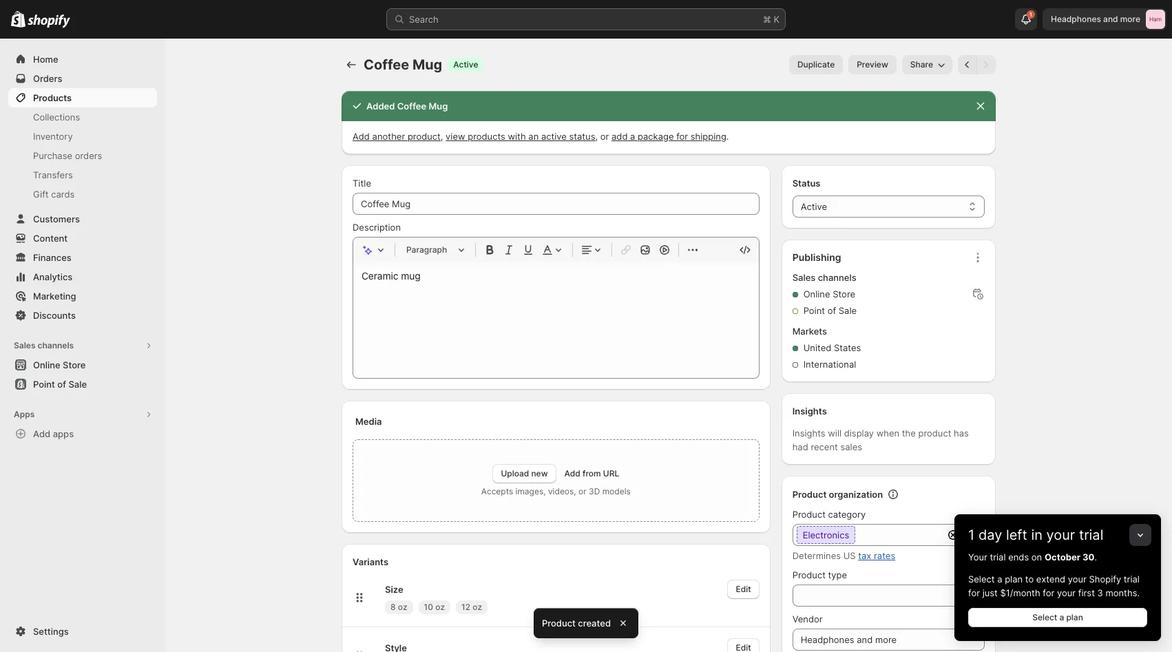 Task type: locate. For each thing, give the bounding box(es) containing it.
2 vertical spatial add
[[564, 468, 580, 479]]

1 horizontal spatial of
[[827, 305, 836, 316]]

1 for 1 day left in your trial
[[968, 527, 975, 543]]

0 vertical spatial 1
[[1030, 11, 1032, 18]]

0 vertical spatial insights
[[792, 406, 827, 417]]

inventory link
[[8, 127, 157, 146]]

0 vertical spatial mug
[[412, 56, 442, 73]]

home
[[33, 54, 58, 65]]

select up 'just'
[[968, 574, 995, 585]]

ends
[[1008, 552, 1029, 563]]

2 oz from the left
[[435, 602, 445, 612]]

product for product organization
[[792, 489, 827, 500]]

plan for select a plan to extend your shopify trial for just $1/month for your first 3 months.
[[1005, 574, 1023, 585]]

product organization
[[792, 489, 883, 500]]

trial up 30
[[1079, 527, 1103, 543]]

plan up $1/month
[[1005, 574, 1023, 585]]

2 horizontal spatial add
[[564, 468, 580, 479]]

sales channels down publishing
[[792, 272, 856, 283]]

0 horizontal spatial of
[[57, 379, 66, 390]]

media
[[355, 416, 382, 427]]

0 vertical spatial sales
[[792, 272, 816, 283]]

sale down online store link
[[68, 379, 87, 390]]

3 oz from the left
[[473, 602, 482, 612]]

1 vertical spatial trial
[[990, 552, 1006, 563]]

1 for 1
[[1030, 11, 1032, 18]]

a inside select a plan to extend your shopify trial for just $1/month for your first 3 months.
[[997, 574, 1002, 585]]

active for coffee mug
[[453, 59, 478, 70]]

online down sales channels button
[[33, 359, 60, 370]]

insights for insights
[[792, 406, 827, 417]]

store
[[833, 289, 855, 300], [63, 359, 86, 370]]

channels down publishing
[[818, 272, 856, 283]]

2 , from the left
[[595, 131, 598, 142]]

active right coffee mug at the left
[[453, 59, 478, 70]]

1 vertical spatial sales channels
[[14, 340, 74, 351]]

mug
[[412, 56, 442, 73], [429, 101, 448, 112]]

next image
[[979, 58, 993, 72]]

. inside 1 day left in your trial element
[[1095, 552, 1097, 563]]

product created
[[542, 618, 611, 629]]

0 vertical spatial .
[[726, 131, 729, 142]]

for left shipping
[[676, 131, 688, 142]]

tax
[[858, 550, 871, 561]]

point of sale
[[803, 305, 857, 316], [33, 379, 87, 390]]

0 horizontal spatial sale
[[68, 379, 87, 390]]

product left created
[[542, 618, 576, 629]]

1 horizontal spatial trial
[[1079, 527, 1103, 543]]

, left view
[[441, 131, 443, 142]]

sales down discounts
[[14, 340, 35, 351]]

1 horizontal spatial sales
[[792, 272, 816, 283]]

your up first
[[1068, 574, 1087, 585]]

trial up months.
[[1124, 574, 1140, 585]]

1 horizontal spatial ,
[[595, 131, 598, 142]]

add another product , view products with an active status , or add a package for shipping .
[[353, 131, 729, 142]]

or left 3d in the bottom of the page
[[578, 486, 586, 496]]

coffee right added
[[397, 101, 426, 112]]

online store link
[[8, 355, 157, 375]]

1 horizontal spatial online store
[[803, 289, 855, 300]]

12 oz
[[461, 602, 482, 612]]

another
[[372, 131, 405, 142]]

view products with an active status link
[[446, 131, 595, 142]]

product for product type
[[792, 569, 826, 580]]

sales
[[792, 272, 816, 283], [14, 340, 35, 351]]

online down publishing
[[803, 289, 830, 300]]

1 vertical spatial point
[[33, 379, 55, 390]]

0 horizontal spatial online
[[33, 359, 60, 370]]

1 horizontal spatial select
[[1032, 612, 1057, 623]]

1 insights from the top
[[792, 406, 827, 417]]

channels inside button
[[38, 340, 74, 351]]

1 vertical spatial add
[[33, 428, 50, 439]]

international
[[803, 359, 856, 370]]

select inside select a plan to extend your shopify trial for just $1/month for your first 3 months.
[[968, 574, 995, 585]]

marketing
[[33, 291, 76, 302]]

0 horizontal spatial 1
[[968, 527, 975, 543]]

content
[[33, 233, 68, 244]]

trial inside '1 day left in your trial' dropdown button
[[1079, 527, 1103, 543]]

purchase
[[33, 150, 72, 161]]

or left add
[[600, 131, 609, 142]]

0 horizontal spatial sales
[[14, 340, 35, 351]]

0 vertical spatial trial
[[1079, 527, 1103, 543]]

point of sale button
[[0, 375, 165, 394]]

1 horizontal spatial or
[[600, 131, 609, 142]]

product right the
[[918, 428, 951, 439]]

add left 'apps'
[[33, 428, 50, 439]]

of
[[827, 305, 836, 316], [57, 379, 66, 390]]

sales down publishing
[[792, 272, 816, 283]]

finances link
[[8, 248, 157, 267]]

shopify image
[[28, 14, 70, 28]]

1 vertical spatial 1
[[968, 527, 975, 543]]

add left another
[[353, 131, 370, 142]]

1 vertical spatial a
[[997, 574, 1002, 585]]

1 horizontal spatial for
[[968, 587, 980, 598]]

0 vertical spatial online
[[803, 289, 830, 300]]

type
[[828, 569, 847, 580]]

gift cards link
[[8, 185, 157, 204]]

, left add
[[595, 131, 598, 142]]

1 vertical spatial store
[[63, 359, 86, 370]]

your up the october on the right
[[1046, 527, 1075, 543]]

1 button
[[1015, 8, 1037, 30]]

sale up states
[[839, 305, 857, 316]]

0 vertical spatial sale
[[839, 305, 857, 316]]

of down online store link
[[57, 379, 66, 390]]

months.
[[1106, 587, 1140, 598]]

point up apps
[[33, 379, 55, 390]]

point of sale up markets on the right of page
[[803, 305, 857, 316]]

oz right 8
[[398, 602, 407, 612]]

oz right 12
[[473, 602, 482, 612]]

0 horizontal spatial trial
[[990, 552, 1006, 563]]

1 day left in your trial element
[[954, 550, 1161, 641]]

product down "product organization"
[[792, 509, 826, 520]]

orders
[[75, 150, 102, 161]]

1 vertical spatial active
[[801, 201, 827, 212]]

2 horizontal spatial oz
[[473, 602, 482, 612]]

,
[[441, 131, 443, 142], [595, 131, 598, 142]]

for down extend
[[1043, 587, 1054, 598]]

an
[[528, 131, 539, 142]]

Vendor text field
[[792, 629, 985, 651]]

product for product created
[[542, 618, 576, 629]]

3
[[1097, 587, 1103, 598]]

status
[[569, 131, 595, 142]]

0 vertical spatial a
[[630, 131, 635, 142]]

for
[[676, 131, 688, 142], [968, 587, 980, 598], [1043, 587, 1054, 598]]

1 horizontal spatial add
[[353, 131, 370, 142]]

transfers
[[33, 169, 73, 180]]

30
[[1082, 552, 1095, 563]]

2 vertical spatial trial
[[1124, 574, 1140, 585]]

online inside button
[[33, 359, 60, 370]]

your left first
[[1057, 587, 1076, 598]]

publishing
[[792, 251, 841, 263]]

for left 'just'
[[968, 587, 980, 598]]

0 horizontal spatial point
[[33, 379, 55, 390]]

add another product link
[[353, 131, 441, 142]]

add for add from url
[[564, 468, 580, 479]]

trial inside select a plan to extend your shopify trial for just $1/month for your first 3 months.
[[1124, 574, 1140, 585]]

product for product category
[[792, 509, 826, 520]]

plan
[[1005, 574, 1023, 585], [1066, 612, 1083, 623]]

0 horizontal spatial plan
[[1005, 574, 1023, 585]]

add inside button
[[33, 428, 50, 439]]

1 vertical spatial point of sale
[[33, 379, 87, 390]]

store down publishing
[[833, 289, 855, 300]]

insights
[[792, 406, 827, 417], [792, 428, 825, 439]]

online store inside button
[[33, 359, 86, 370]]

title
[[353, 178, 371, 189]]

edit button
[[727, 580, 759, 599]]

active down status
[[801, 201, 827, 212]]

1 horizontal spatial active
[[801, 201, 827, 212]]

product left view
[[408, 131, 441, 142]]

1 horizontal spatial online
[[803, 289, 830, 300]]

sales channels down discounts
[[14, 340, 74, 351]]

1 vertical spatial channels
[[38, 340, 74, 351]]

point inside 'button'
[[33, 379, 55, 390]]

0 vertical spatial active
[[453, 59, 478, 70]]

0 horizontal spatial active
[[453, 59, 478, 70]]

0 vertical spatial your
[[1046, 527, 1075, 543]]

a down select a plan to extend your shopify trial for just $1/month for your first 3 months. on the bottom
[[1059, 612, 1064, 623]]

1 vertical spatial sales
[[14, 340, 35, 351]]

a right add
[[630, 131, 635, 142]]

0 horizontal spatial online store
[[33, 359, 86, 370]]

discounts
[[33, 310, 76, 321]]

customers
[[33, 213, 80, 224]]

a inside select a plan "link"
[[1059, 612, 1064, 623]]

1 horizontal spatial channels
[[818, 272, 856, 283]]

display
[[844, 428, 874, 439]]

0 vertical spatial sales channels
[[792, 272, 856, 283]]

sales channels button
[[8, 336, 157, 355]]

0 horizontal spatial select
[[968, 574, 995, 585]]

plan inside select a plan to extend your shopify trial for just $1/month for your first 3 months.
[[1005, 574, 1023, 585]]

product
[[792, 489, 827, 500], [792, 509, 826, 520], [792, 569, 826, 580], [542, 618, 576, 629]]

determines
[[792, 550, 841, 561]]

0 horizontal spatial store
[[63, 359, 86, 370]]

0 horizontal spatial .
[[726, 131, 729, 142]]

0 horizontal spatial oz
[[398, 602, 407, 612]]

active
[[541, 131, 567, 142]]

0 vertical spatial point
[[803, 305, 825, 316]]

online store
[[803, 289, 855, 300], [33, 359, 86, 370]]

and
[[1103, 14, 1118, 24]]

coffee up added
[[364, 56, 409, 73]]

sales inside button
[[14, 340, 35, 351]]

select down select a plan to extend your shopify trial for just $1/month for your first 3 months. on the bottom
[[1032, 612, 1057, 623]]

headphones
[[1051, 14, 1101, 24]]

0 vertical spatial plan
[[1005, 574, 1023, 585]]

edit
[[736, 584, 751, 594]]

1 vertical spatial online store
[[33, 359, 86, 370]]

channels down discounts
[[38, 340, 74, 351]]

point up markets on the right of page
[[803, 305, 825, 316]]

0 vertical spatial select
[[968, 574, 995, 585]]

0 horizontal spatial sales channels
[[14, 340, 74, 351]]

1 vertical spatial of
[[57, 379, 66, 390]]

8 oz
[[390, 602, 407, 612]]

1 left day
[[968, 527, 975, 543]]

0 vertical spatial add
[[353, 131, 370, 142]]

0 horizontal spatial product
[[408, 131, 441, 142]]

products link
[[8, 88, 157, 107]]

online
[[803, 289, 830, 300], [33, 359, 60, 370]]

mug up view
[[429, 101, 448, 112]]

apps button
[[8, 405, 157, 424]]

plan down first
[[1066, 612, 1083, 623]]

0 horizontal spatial ,
[[441, 131, 443, 142]]

2 horizontal spatial a
[[1059, 612, 1064, 623]]

1 left headphones
[[1030, 11, 1032, 18]]

product type
[[792, 569, 847, 580]]

1 vertical spatial select
[[1032, 612, 1057, 623]]

day
[[978, 527, 1002, 543]]

size
[[385, 584, 403, 595]]

0 horizontal spatial channels
[[38, 340, 74, 351]]

products
[[468, 131, 505, 142]]

search
[[409, 14, 438, 25]]

shopify image
[[11, 11, 26, 28]]

your inside dropdown button
[[1046, 527, 1075, 543]]

Title text field
[[353, 193, 759, 215]]

finances
[[33, 252, 71, 263]]

online store down publishing
[[803, 289, 855, 300]]

0 horizontal spatial point of sale
[[33, 379, 87, 390]]

october
[[1045, 552, 1080, 563]]

point of sale down online store link
[[33, 379, 87, 390]]

1 horizontal spatial oz
[[435, 602, 445, 612]]

1 horizontal spatial store
[[833, 289, 855, 300]]

2 horizontal spatial trial
[[1124, 574, 1140, 585]]

1 vertical spatial online
[[33, 359, 60, 370]]

states
[[834, 342, 861, 353]]

0 vertical spatial point of sale
[[803, 305, 857, 316]]

collections
[[33, 112, 80, 123]]

add left from
[[564, 468, 580, 479]]

oz
[[398, 602, 407, 612], [435, 602, 445, 612], [473, 602, 482, 612]]

point of sale link
[[8, 375, 157, 394]]

2 vertical spatial a
[[1059, 612, 1064, 623]]

added coffee mug
[[366, 101, 448, 112]]

1 vertical spatial plan
[[1066, 612, 1083, 623]]

1 vertical spatial insights
[[792, 428, 825, 439]]

1 horizontal spatial a
[[997, 574, 1002, 585]]

1 horizontal spatial .
[[1095, 552, 1097, 563]]

1 horizontal spatial plan
[[1066, 612, 1083, 623]]

1 horizontal spatial 1
[[1030, 11, 1032, 18]]

1 vertical spatial mug
[[429, 101, 448, 112]]

0 horizontal spatial add
[[33, 428, 50, 439]]

settings link
[[8, 622, 157, 641]]

orders link
[[8, 69, 157, 88]]

new
[[531, 468, 548, 479]]

select inside "link"
[[1032, 612, 1057, 623]]

1 oz from the left
[[398, 602, 407, 612]]

2 insights from the top
[[792, 428, 825, 439]]

a up 'just'
[[997, 574, 1002, 585]]

a for select a plan to extend your shopify trial for just $1/month for your first 3 months.
[[997, 574, 1002, 585]]

product down determines
[[792, 569, 826, 580]]

determines us tax rates
[[792, 550, 895, 561]]

10 oz
[[424, 602, 445, 612]]

mug down search
[[412, 56, 442, 73]]

0 vertical spatial online store
[[803, 289, 855, 300]]

oz right 10
[[435, 602, 445, 612]]

1 vertical spatial product
[[918, 428, 951, 439]]

1 vertical spatial sale
[[68, 379, 87, 390]]

insights inside insights will display when the product has had recent sales
[[792, 428, 825, 439]]

point of sale inside 'button'
[[33, 379, 87, 390]]

1 vertical spatial or
[[578, 486, 586, 496]]

store down sales channels button
[[63, 359, 86, 370]]

select a plan link
[[968, 608, 1147, 627]]

of up united states
[[827, 305, 836, 316]]

online store down sales channels button
[[33, 359, 86, 370]]

trial right the your
[[990, 552, 1006, 563]]

product up product category
[[792, 489, 827, 500]]

1 horizontal spatial product
[[918, 428, 951, 439]]

select for select a plan
[[1032, 612, 1057, 623]]

product inside insights will display when the product has had recent sales
[[918, 428, 951, 439]]

.
[[726, 131, 729, 142], [1095, 552, 1097, 563]]

plan inside "link"
[[1066, 612, 1083, 623]]

sale inside 'button'
[[68, 379, 87, 390]]



Task type: vqa. For each thing, say whether or not it's contained in the screenshot.
THE INVENTORY
yes



Task type: describe. For each thing, give the bounding box(es) containing it.
insights for insights will display when the product has had recent sales
[[792, 428, 825, 439]]

3d
[[589, 486, 600, 496]]

select for select a plan to extend your shopify trial for just $1/month for your first 3 months.
[[968, 574, 995, 585]]

coffee mug
[[364, 56, 442, 73]]

added
[[366, 101, 395, 112]]

1 horizontal spatial point
[[803, 305, 825, 316]]

in
[[1031, 527, 1043, 543]]

headphones and more
[[1051, 14, 1140, 24]]

vendor
[[792, 614, 823, 625]]

active for status
[[801, 201, 827, 212]]

Product type text field
[[792, 585, 985, 607]]

when
[[876, 428, 899, 439]]

0 vertical spatial store
[[833, 289, 855, 300]]

share button
[[902, 55, 952, 74]]

view
[[446, 131, 465, 142]]

to
[[1025, 574, 1034, 585]]

Product category text field
[[792, 524, 943, 546]]

paragraph button
[[401, 242, 470, 258]]

10
[[424, 602, 433, 612]]

sales channels inside button
[[14, 340, 74, 351]]

first
[[1078, 587, 1095, 598]]

sales
[[840, 441, 862, 452]]

1 vertical spatial coffee
[[397, 101, 426, 112]]

add
[[611, 131, 628, 142]]

select a plan to extend your shopify trial for just $1/month for your first 3 months.
[[968, 574, 1140, 598]]

images,
[[515, 486, 546, 496]]

add from url
[[564, 468, 619, 479]]

status
[[792, 178, 820, 189]]

store inside button
[[63, 359, 86, 370]]

preview button
[[848, 55, 896, 74]]

had
[[792, 441, 808, 452]]

collections link
[[8, 107, 157, 127]]

add apps
[[33, 428, 74, 439]]

online store button
[[0, 355, 165, 375]]

1 horizontal spatial sale
[[839, 305, 857, 316]]

rates
[[874, 550, 895, 561]]

paragraph
[[406, 244, 447, 255]]

products
[[33, 92, 72, 103]]

apps
[[53, 428, 74, 439]]

1 , from the left
[[441, 131, 443, 142]]

models
[[602, 486, 631, 496]]

1 vertical spatial your
[[1068, 574, 1087, 585]]

preview
[[857, 59, 888, 70]]

oz for 10 oz
[[435, 602, 445, 612]]

with
[[508, 131, 526, 142]]

your trial ends on october 30 .
[[968, 552, 1097, 563]]

⌘ k
[[763, 14, 780, 25]]

purchase orders
[[33, 150, 102, 161]]

$1/month
[[1000, 587, 1040, 598]]

the
[[902, 428, 916, 439]]

0 vertical spatial of
[[827, 305, 836, 316]]

discounts link
[[8, 306, 157, 325]]

content link
[[8, 229, 157, 248]]

plan for select a plan
[[1066, 612, 1083, 623]]

0 horizontal spatial or
[[578, 486, 586, 496]]

1 horizontal spatial point of sale
[[803, 305, 857, 316]]

category
[[828, 509, 866, 520]]

8
[[390, 602, 396, 612]]

description
[[353, 222, 401, 233]]

upload new
[[501, 468, 548, 479]]

select a plan
[[1032, 612, 1083, 623]]

0 horizontal spatial a
[[630, 131, 635, 142]]

add for add another product , view products with an active status , or add a package for shipping .
[[353, 131, 370, 142]]

duplicate
[[797, 59, 835, 70]]

0 horizontal spatial for
[[676, 131, 688, 142]]

duplicate button
[[789, 55, 843, 74]]

add apps button
[[8, 424, 157, 443]]

oz for 12 oz
[[473, 602, 482, 612]]

will
[[828, 428, 842, 439]]

home link
[[8, 50, 157, 69]]

shopify
[[1089, 574, 1121, 585]]

variants
[[353, 556, 388, 567]]

gift cards
[[33, 189, 75, 200]]

transfers link
[[8, 165, 157, 185]]

marketing link
[[8, 286, 157, 306]]

0 vertical spatial coffee
[[364, 56, 409, 73]]

gift
[[33, 189, 49, 200]]

inventory
[[33, 131, 73, 142]]

add for add apps
[[33, 428, 50, 439]]

0 vertical spatial or
[[600, 131, 609, 142]]

cards
[[51, 189, 75, 200]]

left
[[1006, 527, 1027, 543]]

upload new button
[[493, 464, 556, 483]]

created
[[578, 618, 611, 629]]

12
[[461, 602, 470, 612]]

0 vertical spatial product
[[408, 131, 441, 142]]

1 day left in your trial button
[[954, 514, 1161, 543]]

oz for 8 oz
[[398, 602, 407, 612]]

purchase orders link
[[8, 146, 157, 165]]

headphones and more image
[[1146, 10, 1165, 29]]

settings
[[33, 626, 69, 637]]

accepts
[[481, 486, 513, 496]]

more
[[1120, 14, 1140, 24]]

1 horizontal spatial sales channels
[[792, 272, 856, 283]]

2 vertical spatial your
[[1057, 587, 1076, 598]]

add a package for shipping link
[[611, 131, 726, 142]]

of inside 'button'
[[57, 379, 66, 390]]

has
[[954, 428, 969, 439]]

markets
[[792, 326, 827, 337]]

from
[[583, 468, 601, 479]]

2 horizontal spatial for
[[1043, 587, 1054, 598]]

united
[[803, 342, 831, 353]]

a for select a plan
[[1059, 612, 1064, 623]]

product category
[[792, 509, 866, 520]]

united states
[[803, 342, 861, 353]]

0 vertical spatial channels
[[818, 272, 856, 283]]



